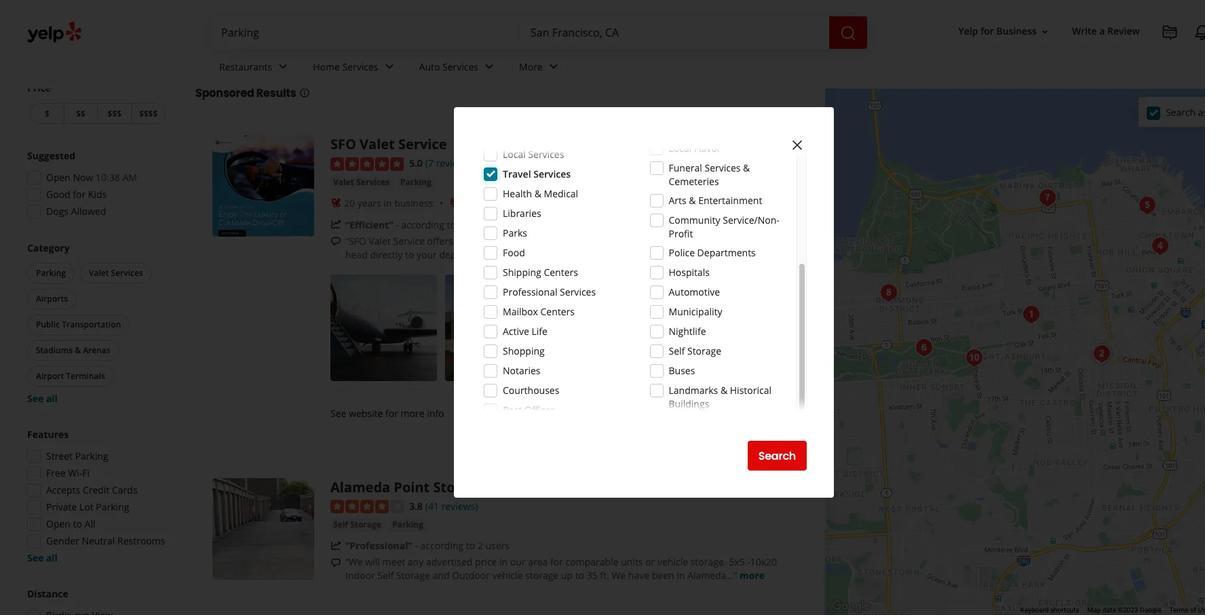 Task type: locate. For each thing, give the bounding box(es) containing it.
1 see all from the top
[[27, 392, 58, 405]]

1 vertical spatial self
[[333, 519, 348, 531]]

cards
[[112, 484, 137, 497]]

centers down "professional services"
[[541, 305, 575, 318]]

1 horizontal spatial local
[[669, 142, 692, 155]]

0 vertical spatial self storage
[[669, 345, 721, 358]]

1 vertical spatial parking button
[[27, 263, 75, 284]]

sfo valet service
[[330, 135, 447, 153]]

services down shipping centers
[[560, 286, 596, 299]]

16 info v2 image
[[299, 88, 310, 98]]

funeral services & cemeteries
[[669, 162, 750, 188]]

24 chevron down v2 image left auto at the left of page
[[381, 59, 397, 75]]

map region
[[713, 0, 1205, 616]]

0 vertical spatial search
[[1166, 106, 1196, 118]]

1 vertical spatial group
[[24, 242, 168, 406]]

to left your
[[405, 248, 414, 261]]

open up the good
[[46, 171, 71, 184]]

public transportation
[[36, 319, 121, 330]]

search left as
[[1166, 106, 1196, 118]]

notaries
[[503, 364, 541, 377]]

0 vertical spatial -
[[396, 218, 399, 231]]

parking link down 5.0
[[398, 176, 434, 189]]

more
[[715, 248, 740, 261], [401, 407, 425, 420], [740, 570, 765, 582]]

parking
[[287, 48, 350, 71], [400, 176, 432, 188], [36, 267, 66, 279], [75, 450, 108, 463], [96, 501, 129, 514], [392, 519, 423, 531]]

buildings
[[669, 398, 709, 411]]

according up advertised
[[420, 540, 464, 553]]

0 vertical spatial see all button
[[27, 392, 58, 405]]

self down 3.8 star rating image at left
[[333, 519, 348, 531]]

0 vertical spatial reviews)
[[436, 157, 473, 170]]

group containing features
[[23, 428, 168, 565]]

16 family owned v2 image
[[450, 198, 461, 209]]

0 horizontal spatial self
[[333, 519, 348, 531]]

advertised
[[426, 556, 473, 569]]

reviews) for alameda point storage
[[442, 500, 478, 513]]

0 vertical spatial more
[[715, 248, 740, 261]]

& for arts & entertainment
[[689, 194, 696, 207]]

1 vertical spatial -
[[415, 540, 418, 553]]

centers for mailbox centers
[[541, 305, 575, 318]]

1 horizontal spatial self storage
[[669, 345, 721, 358]]

2 vertical spatial sfo
[[541, 248, 559, 261]]

self inside button
[[333, 519, 348, 531]]

service for sfo valet service
[[398, 135, 447, 153]]

local
[[669, 142, 692, 155], [503, 148, 526, 161]]

for inside "we will meet any advertised price in our area for comparable units or vehicle storage. 5x5 -10x20 indoor self storage and outdoor vehicle storage up to 35 ft. we have been in alameda…"
[[550, 556, 563, 569]]

1 16 speech v2 image from the top
[[330, 236, 341, 247]]

open down the private
[[46, 518, 71, 531]]

health & medical
[[503, 187, 578, 200]]

sfo up 5 star rating image
[[330, 135, 356, 153]]

online,
[[723, 235, 753, 247]]

2 horizontal spatial sfo
[[567, 235, 584, 247]]

2 vertical spatial more
[[740, 570, 765, 582]]

1 horizontal spatial -
[[415, 540, 418, 553]]

1 vertical spatial service
[[393, 235, 425, 247]]

1 all from the top
[[46, 392, 58, 405]]

parking button down 3.8
[[390, 519, 426, 532]]

see all down airport
[[27, 392, 58, 405]]

allowed
[[71, 205, 106, 218]]

more down 'online,'
[[715, 248, 740, 261]]

"professional"
[[345, 540, 412, 553]]

valet services button up transportation at the bottom of the page
[[80, 263, 152, 284]]

more link down '10x20'
[[740, 570, 765, 582]]

24 chevron down v2 image
[[381, 59, 397, 75], [481, 59, 497, 75]]

libraries
[[503, 207, 541, 220]]

2 24 chevron down v2 image from the left
[[481, 59, 497, 75]]

1 vertical spatial all
[[46, 552, 58, 565]]

2 all from the top
[[46, 552, 58, 565]]

medical
[[544, 187, 578, 200]]

16 speech v2 image left "we on the left bottom of page
[[330, 558, 341, 569]]

dogs allowed
[[46, 205, 106, 218]]

service down international
[[586, 248, 617, 261]]

parking up fi
[[75, 450, 108, 463]]

review
[[1108, 25, 1140, 38]]

0 horizontal spatial search
[[758, 448, 796, 464]]

to inside "sfo valet service offers curbside valet parking at sfo international airport. check-in online, then head directly to your departing terminal. an sfo valet service representative will…"
[[405, 248, 414, 261]]

see all button down airport
[[27, 392, 58, 405]]

nightlife
[[669, 325, 706, 338]]

& down camino on the top of the page
[[743, 162, 750, 174]]

for inside "group"
[[73, 188, 86, 201]]

see all for features
[[27, 552, 58, 565]]

vehicle down 'our'
[[492, 570, 523, 582]]

0 vertical spatial see all
[[27, 392, 58, 405]]

2 horizontal spatial self
[[669, 345, 685, 358]]

self storage down nightlife
[[669, 345, 721, 358]]

food
[[503, 246, 525, 259]]

local up funeral
[[669, 142, 692, 155]]

self storage link
[[330, 519, 384, 532]]

2 vertical spatial self
[[378, 570, 394, 582]]

©2023
[[1118, 607, 1138, 614]]

0 horizontal spatial valet services
[[89, 267, 143, 279]]

in
[[384, 197, 392, 209], [712, 235, 720, 247], [500, 556, 508, 569], [677, 570, 685, 582]]

2 horizontal spatial -
[[747, 556, 750, 569]]

parking down 3.8
[[392, 519, 423, 531]]

16 speech v2 image
[[330, 236, 341, 247], [330, 558, 341, 569]]

parking down 5.0
[[400, 176, 432, 188]]

cemeteries
[[669, 175, 719, 188]]

auto
[[419, 60, 440, 73]]

service for "sfo valet service offers curbside valet parking at sfo international airport. check-in online, then head directly to your departing terminal. an sfo valet service representative will…"
[[393, 235, 425, 247]]

0 horizontal spatial sfo
[[330, 135, 356, 153]]

for up dogs allowed
[[73, 188, 86, 201]]

alamo square parking image
[[1018, 301, 1045, 328]]

1 vertical spatial centers
[[541, 305, 575, 318]]

0 vertical spatial all
[[46, 392, 58, 405]]

20
[[344, 197, 355, 209]]

(7 reviews)
[[425, 157, 473, 170]]

local up travel
[[503, 148, 526, 161]]

we
[[612, 570, 626, 582]]

2 see all from the top
[[27, 552, 58, 565]]

& down "travel services"
[[535, 187, 541, 200]]

more link down 'online,'
[[715, 248, 740, 261]]

1 open from the top
[[46, 171, 71, 184]]

reviews) right the "(41"
[[442, 500, 478, 513]]

more link
[[508, 49, 573, 88]]

16 trending v2 image down self storage link
[[330, 541, 341, 552]]

1 vertical spatial 16 speech v2 image
[[330, 558, 341, 569]]

group
[[23, 149, 168, 223], [24, 242, 168, 406], [23, 428, 168, 565]]

el
[[725, 135, 731, 147]]

1 vertical spatial 16 trending v2 image
[[330, 541, 341, 552]]

24 chevron down v2 image inside the 'restaurants' link
[[275, 59, 291, 75]]

see left "website"
[[330, 407, 346, 420]]

search image
[[840, 25, 856, 41]]

$$$
[[108, 108, 122, 119]]

0 vertical spatial centers
[[544, 266, 578, 279]]

all down gender
[[46, 552, 58, 565]]

1 16 trending v2 image from the top
[[330, 220, 341, 230]]

0 vertical spatial parking button
[[398, 176, 434, 189]]

valet services inside "group"
[[89, 267, 143, 279]]

automotive
[[669, 286, 720, 299]]

shortcuts
[[1051, 607, 1079, 614]]

& left arenas
[[75, 345, 81, 356]]

0 horizontal spatial valet services button
[[80, 263, 152, 284]]

1 vertical spatial self storage
[[333, 519, 381, 531]]

vehicle up "been"
[[658, 556, 688, 569]]

storage down any
[[396, 570, 430, 582]]

business categories element
[[208, 49, 1205, 88]]

0 vertical spatial 16 speech v2 image
[[330, 236, 341, 247]]

in inside "sfo valet service offers curbside valet parking at sfo international airport. check-in online, then head directly to your departing terminal. an sfo valet service representative will…"
[[712, 235, 720, 247]]

2 16 trending v2 image from the top
[[330, 541, 341, 552]]

0 vertical spatial valet services button
[[330, 176, 392, 189]]

services down flavor
[[705, 162, 741, 174]]

self storage down 3.8 star rating image at left
[[333, 519, 381, 531]]

see all button down gender
[[27, 552, 58, 565]]

valet up directly at the left top
[[369, 235, 391, 247]]

0 vertical spatial parking link
[[398, 176, 434, 189]]

0 vertical spatial service
[[398, 135, 447, 153]]

airports
[[36, 293, 68, 305]]

reviews) right (7
[[436, 157, 473, 170]]

according for "efficient"
[[401, 218, 444, 231]]

& right arts
[[689, 194, 696, 207]]

1860 el camino real
[[704, 135, 781, 147]]

parking link down 3.8
[[390, 519, 426, 532]]

valet services link
[[330, 176, 392, 189]]

price group
[[27, 81, 168, 127]]

1 vertical spatial valet services
[[89, 267, 143, 279]]

see portfolio link
[[675, 275, 781, 381]]

- down 20 years in business
[[396, 218, 399, 231]]

"we will meet any advertised price in our area for comparable units or vehicle storage. 5x5 -10x20 indoor self storage and outdoor vehicle storage up to 35 ft. we have been in alameda…"
[[345, 556, 777, 582]]

16 speech v2 image for sfo valet service
[[330, 236, 341, 247]]

elif parking image
[[1089, 341, 1116, 368]]

self up buses
[[669, 345, 685, 358]]

0 vertical spatial valet services
[[333, 176, 390, 188]]

valet up 20
[[333, 176, 354, 188]]

see website for more info
[[330, 407, 444, 420]]

private lot parking
[[46, 501, 129, 514]]

None search field
[[210, 16, 870, 49]]

& right owned
[[528, 197, 535, 209]]

projects image
[[1162, 24, 1178, 41]]

0 vertical spatial 16 trending v2 image
[[330, 220, 341, 230]]

1 horizontal spatial 24 chevron down v2 image
[[545, 59, 562, 75]]

1 24 chevron down v2 image from the left
[[275, 59, 291, 75]]

indoor
[[345, 570, 375, 582]]

comparable
[[566, 556, 619, 569]]

2
[[478, 540, 483, 553]]

0 vertical spatial vehicle
[[658, 556, 688, 569]]

centers up "professional services"
[[544, 266, 578, 279]]

active life
[[503, 325, 548, 338]]

16 speech v2 image left "sfo
[[330, 236, 341, 247]]

1 horizontal spatial valet services button
[[330, 176, 392, 189]]

storage inside search dialog
[[687, 345, 721, 358]]

business
[[394, 197, 433, 209]]

more link for alameda point storage
[[740, 570, 765, 582]]

(41
[[425, 500, 439, 513]]

shipping
[[503, 266, 541, 279]]

search inside button
[[758, 448, 796, 464]]

sponsored results
[[195, 86, 296, 101]]

- up any
[[415, 540, 418, 553]]

see up distance
[[27, 552, 44, 565]]

0 horizontal spatial 24 chevron down v2 image
[[381, 59, 397, 75]]

more for storage
[[740, 570, 765, 582]]

valet down at
[[561, 248, 583, 261]]

valet services down 5 star rating image
[[333, 176, 390, 188]]

1 24 chevron down v2 image from the left
[[381, 59, 397, 75]]

am
[[122, 171, 137, 184]]

private
[[46, 501, 77, 514]]

parking button down 5.0
[[398, 176, 434, 189]]

any
[[408, 556, 424, 569]]

0 vertical spatial according
[[401, 218, 444, 231]]

music concourse parking image
[[911, 335, 938, 362]]

1 see all button from the top
[[27, 392, 58, 405]]

2 open from the top
[[46, 518, 71, 531]]

open to all
[[46, 518, 95, 531]]

24 chevron down v2 image up results
[[275, 59, 291, 75]]

24 chevron down v2 image
[[275, 59, 291, 75], [545, 59, 562, 75]]

yelp for business
[[959, 25, 1037, 38]]

all for features
[[46, 552, 58, 565]]

valet
[[496, 235, 517, 247]]

& for landmarks & historical buildings
[[721, 384, 728, 397]]

family-owned & operated
[[463, 197, 578, 209]]

in left 'online,'
[[712, 235, 720, 247]]

1 horizontal spatial search
[[1166, 106, 1196, 118]]

1 vertical spatial sfo
[[567, 235, 584, 247]]

1 vertical spatial reviews)
[[442, 500, 478, 513]]

local for local services
[[503, 148, 526, 161]]

have
[[628, 570, 650, 582]]

hospitals
[[669, 266, 710, 279]]

head
[[345, 248, 368, 261]]

sfo down at
[[541, 248, 559, 261]]

16 speech v2 image for alameda point storage
[[330, 558, 341, 569]]

centers
[[544, 266, 578, 279], [541, 305, 575, 318]]

- right 5x5
[[747, 556, 750, 569]]

& up view website link
[[721, 384, 728, 397]]

0 horizontal spatial -
[[396, 218, 399, 231]]

alameda point storage image
[[212, 478, 314, 580]]

street parking
[[46, 450, 108, 463]]

to left 35
[[575, 570, 584, 582]]

& inside funeral services & cemeteries
[[743, 162, 750, 174]]

search
[[1166, 106, 1196, 118], [758, 448, 796, 464]]

according down business
[[401, 218, 444, 231]]

transportation
[[62, 319, 121, 330]]

0 horizontal spatial local
[[503, 148, 526, 161]]

alameda
[[330, 478, 390, 497]]

24 chevron down v2 image inside the auto services link
[[481, 59, 497, 75]]

travel
[[503, 168, 531, 181]]

16 trending v2 image down 16 years in business v2 image at top left
[[330, 220, 341, 230]]

0 vertical spatial group
[[23, 149, 168, 223]]

see all down gender
[[27, 552, 58, 565]]

24 chevron down v2 image right auto services
[[481, 59, 497, 75]]

to left the 1
[[447, 218, 456, 231]]

1 horizontal spatial sfo
[[541, 248, 559, 261]]

street
[[46, 450, 73, 463]]

1 vertical spatial search
[[758, 448, 796, 464]]

more down '10x20'
[[740, 570, 765, 582]]

users
[[486, 540, 510, 553]]

2 24 chevron down v2 image from the left
[[545, 59, 562, 75]]

more left "info"
[[401, 407, 425, 420]]

services up medical on the left top of page
[[534, 168, 571, 181]]

arts & entertainment
[[669, 194, 762, 207]]

1 vertical spatial see all button
[[27, 552, 58, 565]]

airports button
[[27, 289, 77, 309]]

1 vertical spatial open
[[46, 518, 71, 531]]

website
[[725, 405, 768, 421]]

1 horizontal spatial self
[[378, 570, 394, 582]]

search dialog
[[0, 0, 1205, 616]]

service up 5.0 link
[[398, 135, 447, 153]]

local for local flavor
[[669, 142, 692, 155]]

yelp
[[959, 25, 978, 38]]

storage down nightlife
[[687, 345, 721, 358]]

24 chevron down v2 image inside home services link
[[381, 59, 397, 75]]

parking button for sfo valet service
[[398, 176, 434, 189]]

local services
[[503, 148, 564, 161]]

1 vertical spatial see all
[[27, 552, 58, 565]]

terms of us link
[[1170, 607, 1205, 614]]

self inside search dialog
[[669, 345, 685, 358]]

valet services up transportation at the bottom of the page
[[89, 267, 143, 279]]

2 vertical spatial -
[[747, 556, 750, 569]]

0 vertical spatial self
[[669, 345, 685, 358]]

search down website
[[758, 448, 796, 464]]

parking at the exchange image
[[1201, 353, 1205, 380]]

2 vertical spatial group
[[23, 428, 168, 565]]

group containing category
[[24, 242, 168, 406]]

1 vertical spatial according
[[420, 540, 464, 553]]

0 horizontal spatial vehicle
[[492, 570, 523, 582]]

gender
[[46, 535, 79, 548]]

see all button
[[27, 392, 58, 405], [27, 552, 58, 565]]

valet up transportation at the bottom of the page
[[89, 267, 109, 279]]

parking button
[[398, 176, 434, 189], [27, 263, 75, 284], [390, 519, 426, 532]]

parking up 16 info v2 image
[[287, 48, 350, 71]]

& inside landmarks & historical buildings
[[721, 384, 728, 397]]

2 16 speech v2 image from the top
[[330, 558, 341, 569]]

for up up
[[550, 556, 563, 569]]

valet services button down 5 star rating image
[[330, 176, 392, 189]]

parking button up airports
[[27, 263, 75, 284]]

group containing suggested
[[23, 149, 168, 223]]

price
[[475, 556, 497, 569]]

elif parking image
[[1089, 341, 1116, 368]]

self down meet
[[378, 570, 394, 582]]

24 chevron down v2 image inside more link
[[545, 59, 562, 75]]

24 chevron down v2 image for home services
[[381, 59, 397, 75]]

0 vertical spatial more link
[[715, 248, 740, 261]]

3.8 star rating image
[[330, 500, 404, 514]]

- for "efficient"
[[396, 218, 399, 231]]

valet services
[[333, 176, 390, 188], [89, 267, 143, 279]]

services down 5 star rating image
[[356, 176, 390, 188]]

to inside "we will meet any advertised price in our area for comparable units or vehicle storage. 5x5 -10x20 indoor self storage and outdoor vehicle storage up to 35 ft. we have been in alameda…"
[[575, 570, 584, 582]]

years
[[357, 197, 381, 209]]

parking down category
[[36, 267, 66, 279]]

all down airport
[[46, 392, 58, 405]]

2 vertical spatial parking button
[[390, 519, 426, 532]]

24 chevron down v2 image right more
[[545, 59, 562, 75]]

& inside stadiums & arenas button
[[75, 345, 81, 356]]

0 horizontal spatial self storage
[[333, 519, 381, 531]]

1 vertical spatial more link
[[740, 570, 765, 582]]

1 vertical spatial parking link
[[390, 519, 426, 532]]

2 see all button from the top
[[27, 552, 58, 565]]

service down "efficient" - according to 1 user
[[393, 235, 425, 247]]

for right yelp
[[981, 25, 994, 38]]

16 trending v2 image
[[330, 220, 341, 230], [330, 541, 341, 552]]

1 horizontal spatial 24 chevron down v2 image
[[481, 59, 497, 75]]

0 vertical spatial open
[[46, 171, 71, 184]]

results
[[256, 86, 296, 101]]

sfo right at
[[567, 235, 584, 247]]

2 vertical spatial service
[[586, 248, 617, 261]]

services inside funeral services & cemeteries
[[705, 162, 741, 174]]

0 horizontal spatial 24 chevron down v2 image
[[275, 59, 291, 75]]

parking link for point
[[390, 519, 426, 532]]

1 horizontal spatial valet services
[[333, 176, 390, 188]]

geary mall garage image
[[875, 280, 903, 307]]



Task type: describe. For each thing, give the bounding box(es) containing it.
international
[[587, 235, 644, 247]]

storage up (41 reviews) link
[[433, 478, 485, 497]]

more link for sfo valet service
[[715, 248, 740, 261]]

$$
[[76, 108, 85, 119]]

16 trending v2 image for "professional"
[[330, 541, 341, 552]]

notifications image
[[1194, 24, 1205, 41]]

search for search
[[758, 448, 796, 464]]

open for open now 10:38 am
[[46, 171, 71, 184]]

real
[[765, 135, 781, 147]]

storage inside button
[[350, 519, 381, 531]]

16 years in business v2 image
[[330, 198, 341, 209]]

map
[[1088, 607, 1101, 614]]

parking
[[520, 235, 553, 247]]

directly
[[370, 248, 403, 261]]

self storage inside self storage button
[[333, 519, 381, 531]]

24 chevron down v2 image for restaurants
[[275, 59, 291, 75]]

auto services
[[419, 60, 478, 73]]

35
[[587, 570, 598, 582]]

community service/non- profit
[[669, 214, 780, 240]]

- inside "we will meet any advertised price in our area for comparable units or vehicle storage. 5x5 -10x20 indoor self storage and outdoor vehicle storage up to 35 ft. we have been in alameda…"
[[747, 556, 750, 569]]

see all button for features
[[27, 552, 58, 565]]

in left 'our'
[[500, 556, 508, 569]]

community
[[669, 214, 720, 227]]

for right "website"
[[385, 407, 398, 420]]

services up "travel services"
[[528, 148, 564, 161]]

"sfo valet service offers curbside valet parking at sfo international airport. check-in online, then head directly to your departing terminal. an sfo valet service representative will…"
[[345, 235, 776, 261]]

parking down cards
[[96, 501, 129, 514]]

write
[[1072, 25, 1097, 38]]

best
[[248, 48, 284, 71]]

in right "been"
[[677, 570, 685, 582]]

0 vertical spatial sfo
[[330, 135, 356, 153]]

$$$$
[[139, 108, 158, 119]]

police departments
[[669, 246, 756, 259]]

see down "municipality"
[[700, 321, 715, 334]]

20 years in business
[[344, 197, 433, 209]]

landmarks & historical buildings
[[669, 384, 772, 411]]

1 vertical spatial vehicle
[[492, 570, 523, 582]]

services right home
[[342, 60, 378, 73]]

credit
[[83, 484, 110, 497]]

sponsored
[[195, 86, 254, 101]]

police
[[669, 246, 695, 259]]

1 horizontal spatial vehicle
[[658, 556, 688, 569]]

according for "professional"
[[420, 540, 464, 553]]

in right years
[[384, 197, 392, 209]]

see down airport
[[27, 392, 44, 405]]

services right auto at the left of page
[[442, 60, 478, 73]]

& for health & medical
[[535, 187, 541, 200]]

close image
[[789, 137, 806, 153]]

search for search as
[[1166, 106, 1196, 118]]

yelp for business button
[[953, 19, 1056, 44]]

1
[[458, 218, 464, 231]]

10x20
[[750, 556, 777, 569]]

valet services for the valet services button to the top
[[333, 176, 390, 188]]

then
[[755, 235, 776, 247]]

more for service
[[715, 248, 740, 261]]

reviews) for sfo valet service
[[436, 157, 473, 170]]

parking button for alameda point storage
[[390, 519, 426, 532]]

"efficient" - according to 1 user
[[345, 218, 486, 231]]

mailbox
[[503, 305, 538, 318]]

(41 reviews) link
[[425, 499, 478, 514]]

alameda point storage link
[[330, 478, 485, 497]]

$
[[45, 108, 49, 119]]

up
[[561, 570, 573, 582]]

storage.
[[691, 556, 726, 569]]

sutter stockton garage image
[[1147, 233, 1174, 260]]

(7 reviews) link
[[425, 155, 473, 170]]

profit
[[669, 227, 693, 240]]

google image
[[829, 598, 873, 616]]

16 trending v2 image for "efficient"
[[330, 220, 341, 230]]

point
[[394, 478, 430, 497]]

lot
[[79, 501, 93, 514]]

see all button for category
[[27, 392, 58, 405]]

centers for shipping centers
[[544, 266, 578, 279]]

website
[[349, 407, 383, 420]]

mailbox centers
[[503, 305, 575, 318]]

historical
[[730, 384, 772, 397]]

stadiums
[[36, 345, 73, 356]]

self inside "we will meet any advertised price in our area for comparable units or vehicle storage. 5x5 -10x20 indoor self storage and outdoor vehicle storage up to 35 ft. we have been in alameda…"
[[378, 570, 394, 582]]

$$ button
[[64, 103, 97, 124]]

parking link for valet
[[398, 176, 434, 189]]

airport.
[[646, 235, 680, 247]]

buses
[[669, 364, 695, 377]]

"sfo
[[345, 235, 366, 247]]

self storage inside search dialog
[[669, 345, 721, 358]]

at
[[556, 235, 564, 247]]

and
[[433, 570, 450, 582]]

valet inside valet services link
[[333, 176, 354, 188]]

5 star rating image
[[330, 157, 404, 171]]

outdoor
[[452, 570, 490, 582]]

top 10 best parking near san francisco, california
[[195, 48, 597, 71]]

open for open to all
[[46, 518, 71, 531]]

10:38
[[96, 171, 120, 184]]

camino
[[734, 135, 763, 147]]

24 chevron down v2 image for more
[[545, 59, 562, 75]]

operated
[[537, 197, 578, 209]]

kezar parking lot image
[[961, 345, 988, 372]]

san
[[396, 48, 427, 71]]

suggested
[[27, 149, 75, 162]]

$$$$ button
[[131, 103, 166, 124]]

neutral
[[82, 535, 115, 548]]

airport
[[36, 371, 64, 382]]

to inside "group"
[[73, 518, 82, 531]]

public
[[36, 319, 60, 330]]

valet services for the bottom the valet services button
[[89, 267, 143, 279]]

see all for category
[[27, 392, 58, 405]]

16 info v2 image
[[787, 56, 798, 67]]

1 vertical spatial more
[[401, 407, 425, 420]]

1 vertical spatial valet services button
[[80, 263, 152, 284]]

services up transportation at the bottom of the page
[[111, 267, 143, 279]]

us
[[1198, 607, 1205, 614]]

dogs
[[46, 205, 69, 218]]

of
[[1190, 607, 1197, 614]]

good for kids
[[46, 188, 107, 201]]

area
[[528, 556, 548, 569]]

16 chevron down v2 image
[[1040, 26, 1050, 37]]

google
[[1140, 607, 1161, 614]]

distance option group
[[23, 588, 168, 616]]

post
[[503, 404, 522, 417]]

all for category
[[46, 392, 58, 405]]

north beach parking garage image
[[1134, 192, 1161, 219]]

an
[[527, 248, 539, 261]]

distance
[[27, 588, 68, 601]]

top
[[195, 48, 226, 71]]

- for "professional"
[[415, 540, 418, 553]]

view
[[697, 405, 722, 421]]

landmarks
[[669, 384, 718, 397]]

view website
[[697, 405, 768, 421]]

storage inside "we will meet any advertised price in our area for comparable units or vehicle storage. 5x5 -10x20 indoor self storage and outdoor vehicle storage up to 35 ft. we have been in alameda…"
[[396, 570, 430, 582]]

will
[[365, 556, 380, 569]]

restrooms
[[117, 535, 165, 548]]

"efficient"
[[345, 218, 393, 231]]

or
[[645, 556, 655, 569]]

valet up 5 star rating image
[[360, 135, 395, 153]]

wi-
[[68, 467, 82, 480]]

user
[[466, 218, 486, 231]]

representative
[[620, 248, 684, 261]]

to left 2
[[466, 540, 475, 553]]

sfo valet service image
[[212, 135, 314, 237]]

1860
[[704, 135, 723, 147]]

will…"
[[687, 248, 712, 261]]

open now 10:38 am
[[46, 171, 137, 184]]

units
[[621, 556, 643, 569]]

map data ©2023 google
[[1088, 607, 1161, 614]]

for inside the yelp for business button
[[981, 25, 994, 38]]

24 chevron down v2 image for auto services
[[481, 59, 497, 75]]

& for stadiums & arenas
[[75, 345, 81, 356]]

lombard street garage image
[[1034, 185, 1061, 212]]

user actions element
[[948, 17, 1205, 100]]

shopping
[[503, 345, 545, 358]]

meet
[[382, 556, 405, 569]]

stadiums & arenas button
[[27, 341, 119, 361]]



Task type: vqa. For each thing, say whether or not it's contained in the screenshot.
"Local" corresponding to Local Flavor
yes



